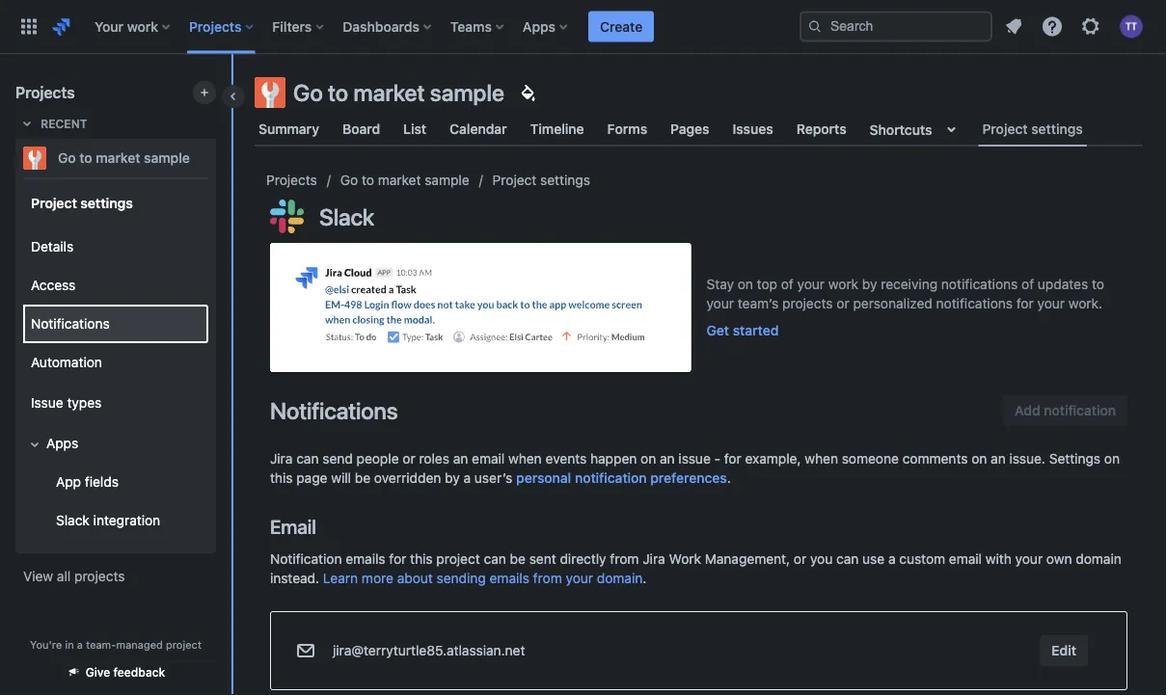 Task type: vqa. For each thing, say whether or not it's contained in the screenshot.
2nd Launch from the bottom
no



Task type: describe. For each thing, give the bounding box(es) containing it.
give feedback button
[[55, 657, 177, 688]]

Search field
[[800, 11, 993, 42]]

projects inside view all projects link
[[74, 569, 125, 585]]

0 vertical spatial go to market sample
[[293, 79, 504, 106]]

directly
[[560, 551, 606, 567]]

notifications inside notifications link
[[31, 316, 110, 332]]

jira can send people or roles an email when events happen on an issue - for example, when someone comments on an issue. settings on this page will be overridden by a user's
[[270, 451, 1120, 486]]

0 vertical spatial project settings
[[982, 121, 1083, 137]]

0 vertical spatial settings
[[1031, 121, 1083, 137]]

1 vertical spatial market
[[96, 150, 140, 166]]

sending
[[437, 571, 486, 587]]

events
[[546, 451, 587, 467]]

example,
[[745, 451, 801, 467]]

access link
[[23, 266, 208, 305]]

dashboards button
[[337, 11, 439, 42]]

0 horizontal spatial go
[[58, 150, 76, 166]]

filters
[[272, 18, 312, 34]]

create button
[[589, 11, 654, 42]]

personal notification preferences link
[[516, 469, 727, 488]]

slack for slack integration
[[56, 513, 90, 529]]

give feedback
[[86, 666, 165, 680]]

automation link
[[23, 343, 208, 382]]

0 horizontal spatial a
[[77, 639, 83, 651]]

project for project settings link
[[493, 172, 537, 188]]

apps button
[[517, 11, 575, 42]]

details
[[31, 239, 74, 255]]

be inside the notification emails for this project can be sent directly from jira work management, or you can use a custom email with your own domain instead.
[[510, 551, 526, 567]]

edit
[[1052, 643, 1077, 659]]

issue.
[[1010, 451, 1046, 467]]

app fields
[[56, 474, 119, 490]]

about
[[397, 571, 433, 587]]

instead.
[[270, 571, 319, 587]]

can inside jira can send people or roles an email when events happen on an issue - for example, when someone comments on an issue. settings on this page will be overridden by a user's
[[296, 451, 319, 467]]

app
[[56, 474, 81, 490]]

1 horizontal spatial go
[[293, 79, 323, 106]]

work.
[[1069, 296, 1103, 312]]

view all projects link
[[15, 559, 216, 594]]

fields
[[85, 474, 119, 490]]

dashboards
[[343, 18, 420, 34]]

2 vertical spatial go to market sample
[[340, 172, 469, 188]]

sent
[[529, 551, 556, 567]]

settings for project settings link
[[540, 172, 590, 188]]

view all projects
[[23, 569, 125, 585]]

teams button
[[445, 11, 511, 42]]

or inside "stay on top of your work by receiving notifications of updates to your team's projects or personalized notifications for your work."
[[837, 296, 850, 312]]

your work button
[[89, 11, 177, 42]]

managed
[[116, 639, 163, 651]]

jira issue preview in slack image
[[270, 243, 691, 372]]

project settings for group containing project settings
[[31, 195, 133, 211]]

more
[[362, 571, 393, 587]]

expand image
[[23, 433, 46, 456]]

1 horizontal spatial emails
[[490, 571, 530, 587]]

slack integration link
[[35, 502, 208, 540]]

view
[[23, 569, 53, 585]]

0 horizontal spatial .
[[643, 571, 647, 587]]

1 vertical spatial from
[[533, 571, 562, 587]]

3 an from the left
[[991, 451, 1006, 467]]

in
[[65, 639, 74, 651]]

preferences
[[650, 470, 727, 486]]

jira inside the notification emails for this project can be sent directly from jira work management, or you can use a custom email with your own domain instead.
[[643, 551, 665, 567]]

2 horizontal spatial go
[[340, 172, 358, 188]]

personalized
[[853, 296, 933, 312]]

appswitcher icon image
[[17, 15, 41, 38]]

1 vertical spatial domain
[[597, 571, 643, 587]]

feedback
[[113, 666, 165, 680]]

list
[[403, 121, 427, 137]]

domain inside the notification emails for this project can be sent directly from jira work management, or you can use a custom email with your own domain instead.
[[1076, 551, 1122, 567]]

on inside "stay on top of your work by receiving notifications of updates to your team's projects or personalized notifications for your work."
[[738, 276, 753, 292]]

app fields link
[[35, 463, 208, 502]]

apps inside popup button
[[523, 18, 556, 34]]

started
[[733, 323, 779, 339]]

project inside the notification emails for this project can be sent directly from jira work management, or you can use a custom email with your own domain instead.
[[436, 551, 480, 567]]

create project image
[[197, 85, 212, 100]]

page
[[296, 470, 327, 486]]

jira inside jira can send people or roles an email when events happen on an issue - for example, when someone comments on an issue. settings on this page will be overridden by a user's
[[270, 451, 293, 467]]

on up personal notification preferences .
[[641, 451, 656, 467]]

notifications image
[[1002, 15, 1025, 38]]

forms
[[607, 121, 647, 137]]

for inside "stay on top of your work by receiving notifications of updates to your team's projects or personalized notifications for your work."
[[1017, 296, 1034, 312]]

0 vertical spatial market
[[353, 79, 425, 106]]

comments
[[903, 451, 968, 467]]

email
[[270, 515, 316, 538]]

personal
[[516, 470, 571, 486]]

recent
[[41, 117, 87, 130]]

teams
[[450, 18, 492, 34]]

settings
[[1049, 451, 1101, 467]]

settings for group containing project settings
[[80, 195, 133, 211]]

notification emails for this project can be sent directly from jira work management, or you can use a custom email with your own domain instead.
[[270, 551, 1122, 587]]

1 horizontal spatial can
[[484, 551, 506, 567]]

slack integration
[[56, 513, 160, 529]]

0 horizontal spatial project
[[166, 639, 202, 651]]

or inside jira can send people or roles an email when events happen on an issue - for example, when someone comments on an issue. settings on this page will be overridden by a user's
[[403, 451, 415, 467]]

pages
[[671, 121, 710, 137]]

summary
[[259, 121, 319, 137]]

reports link
[[793, 112, 850, 147]]

1 when from the left
[[508, 451, 542, 467]]

notification
[[575, 470, 647, 486]]

board link
[[339, 112, 384, 147]]

notification
[[270, 551, 342, 567]]

stay
[[707, 276, 734, 292]]

all
[[57, 569, 71, 585]]

projects for projects popup button
[[189, 18, 242, 34]]

your down updates
[[1037, 296, 1065, 312]]

apps button
[[23, 424, 208, 463]]

1 horizontal spatial notifications
[[270, 397, 398, 424]]

learn more about sending emails from your domain .
[[323, 571, 647, 587]]

to down recent on the left top of the page
[[79, 150, 92, 166]]

email icon image
[[294, 640, 317, 663]]

tab list containing project settings
[[243, 112, 1155, 147]]

you're in a team-managed project
[[30, 639, 202, 651]]

roles
[[419, 451, 449, 467]]

get started
[[707, 323, 779, 339]]

from inside the notification emails for this project can be sent directly from jira work management, or you can use a custom email with your own domain instead.
[[610, 551, 639, 567]]

2 horizontal spatial project
[[982, 121, 1028, 137]]

work inside dropdown button
[[127, 18, 158, 34]]

notifications link
[[23, 305, 208, 343]]

0 vertical spatial sample
[[430, 79, 504, 106]]

team's
[[738, 296, 779, 312]]

email inside the notification emails for this project can be sent directly from jira work management, or you can use a custom email with your own domain instead.
[[949, 551, 982, 567]]

issues link
[[729, 112, 777, 147]]

this inside the notification emails for this project can be sent directly from jira work management, or you can use a custom email with your own domain instead.
[[410, 551, 433, 567]]

user's
[[475, 470, 513, 486]]

be inside jira can send people or roles an email when events happen on an issue - for example, when someone comments on an issue. settings on this page will be overridden by a user's
[[355, 470, 371, 486]]

automation
[[31, 355, 102, 371]]

forms link
[[603, 112, 651, 147]]

your right top
[[797, 276, 825, 292]]

a inside the notification emails for this project can be sent directly from jira work management, or you can use a custom email with your own domain instead.
[[888, 551, 896, 567]]



Task type: locate. For each thing, give the bounding box(es) containing it.
1 vertical spatial apps
[[46, 436, 78, 452]]

list link
[[400, 112, 430, 147]]

1 horizontal spatial when
[[805, 451, 838, 467]]

by up personalized
[[862, 276, 877, 292]]

0 horizontal spatial or
[[403, 451, 415, 467]]

1 horizontal spatial an
[[660, 451, 675, 467]]

2 horizontal spatial project settings
[[982, 121, 1083, 137]]

0 vertical spatial notifications
[[941, 276, 1018, 292]]

filters button
[[267, 11, 331, 42]]

to up work.
[[1092, 276, 1104, 292]]

jira image
[[50, 15, 73, 38]]

1 horizontal spatial by
[[862, 276, 877, 292]]

0 vertical spatial a
[[464, 470, 471, 486]]

for inside the notification emails for this project can be sent directly from jira work management, or you can use a custom email with your own domain instead.
[[389, 551, 406, 567]]

2 vertical spatial settings
[[80, 195, 133, 211]]

issue types link
[[23, 382, 208, 424]]

notifications right receiving
[[941, 276, 1018, 292]]

1 an from the left
[[453, 451, 468, 467]]

emails up more
[[346, 551, 385, 567]]

emails inside the notification emails for this project can be sent directly from jira work management, or you can use a custom email with your own domain instead.
[[346, 551, 385, 567]]

1 horizontal spatial projects
[[782, 296, 833, 312]]

be
[[355, 470, 371, 486], [510, 551, 526, 567]]

work
[[127, 18, 158, 34], [829, 276, 859, 292]]

a right use
[[888, 551, 896, 567]]

get started link
[[707, 321, 779, 341]]

be left sent in the bottom of the page
[[510, 551, 526, 567]]

slack right slack logo at left
[[319, 203, 374, 230]]

group
[[19, 177, 208, 552], [19, 222, 208, 546]]

issue
[[31, 395, 63, 411]]

project settings inside group
[[31, 195, 133, 211]]

to
[[328, 79, 348, 106], [79, 150, 92, 166], [362, 172, 374, 188], [1092, 276, 1104, 292]]

issues
[[733, 121, 773, 137]]

0 vertical spatial for
[[1017, 296, 1034, 312]]

issue
[[679, 451, 711, 467]]

get
[[707, 323, 729, 339]]

for inside jira can send people or roles an email when events happen on an issue - for example, when someone comments on an issue. settings on this page will be overridden by a user's
[[724, 451, 742, 467]]

reports
[[797, 121, 847, 137]]

1 vertical spatial jira
[[643, 551, 665, 567]]

sample
[[430, 79, 504, 106], [144, 150, 190, 166], [425, 172, 469, 188]]

1 vertical spatial email
[[949, 551, 982, 567]]

slack logo image
[[270, 200, 304, 233]]

use
[[862, 551, 885, 567]]

your down directly
[[566, 571, 593, 587]]

create
[[600, 18, 643, 34]]

project for group containing project settings
[[31, 195, 77, 211]]

0 vertical spatial projects
[[189, 18, 242, 34]]

issue types
[[31, 395, 102, 411]]

0 vertical spatial apps
[[523, 18, 556, 34]]

your left own
[[1015, 551, 1043, 567]]

on right settings
[[1104, 451, 1120, 467]]

tab list
[[243, 112, 1155, 147]]

1 of from the left
[[781, 276, 794, 292]]

0 vertical spatial this
[[270, 470, 293, 486]]

your down stay at the right top
[[707, 296, 734, 312]]

0 horizontal spatial be
[[355, 470, 371, 486]]

you're
[[30, 639, 62, 651]]

slack down app
[[56, 513, 90, 529]]

1 horizontal spatial jira
[[643, 551, 665, 567]]

overridden
[[374, 470, 441, 486]]

go
[[293, 79, 323, 106], [58, 150, 76, 166], [340, 172, 358, 188]]

market down list link
[[378, 172, 421, 188]]

1 vertical spatial by
[[445, 470, 460, 486]]

2 horizontal spatial for
[[1017, 296, 1034, 312]]

1 vertical spatial go to market sample
[[58, 150, 190, 166]]

1 vertical spatial emails
[[490, 571, 530, 587]]

an
[[453, 451, 468, 467], [660, 451, 675, 467], [991, 451, 1006, 467]]

of left updates
[[1022, 276, 1034, 292]]

2 vertical spatial projects
[[266, 172, 317, 188]]

2 vertical spatial go
[[340, 172, 358, 188]]

1 vertical spatial notifications
[[936, 296, 1013, 312]]

to down board link
[[362, 172, 374, 188]]

0 horizontal spatial slack
[[56, 513, 90, 529]]

notifications down receiving
[[936, 296, 1013, 312]]

1 vertical spatial notifications
[[270, 397, 398, 424]]

happen
[[590, 451, 637, 467]]

2 group from the top
[[19, 222, 208, 546]]

this inside jira can send people or roles an email when events happen on an issue - for example, when someone comments on an issue. settings on this page will be overridden by a user's
[[270, 470, 293, 486]]

you
[[810, 551, 833, 567]]

1 horizontal spatial project settings
[[493, 172, 590, 188]]

0 horizontal spatial go to market sample link
[[15, 139, 208, 177]]

.
[[727, 470, 731, 486], [643, 571, 647, 587]]

0 horizontal spatial projects
[[15, 83, 75, 102]]

1 horizontal spatial from
[[610, 551, 639, 567]]

2 vertical spatial project
[[31, 195, 77, 211]]

receiving
[[881, 276, 938, 292]]

custom
[[899, 551, 945, 567]]

2 vertical spatial market
[[378, 172, 421, 188]]

work
[[669, 551, 701, 567]]

work up personalized
[[829, 276, 859, 292]]

by inside "stay on top of your work by receiving notifications of updates to your team's projects or personalized notifications for your work."
[[862, 276, 877, 292]]

of right top
[[781, 276, 794, 292]]

email up user's
[[472, 451, 505, 467]]

1 vertical spatial for
[[724, 451, 742, 467]]

slack
[[319, 203, 374, 230], [56, 513, 90, 529]]

can up page
[[296, 451, 319, 467]]

0 horizontal spatial this
[[270, 470, 293, 486]]

go to market sample link down list link
[[340, 169, 469, 192]]

updates
[[1038, 276, 1088, 292]]

projects inside "stay on top of your work by receiving notifications of updates to your team's projects or personalized notifications for your work."
[[782, 296, 833, 312]]

banner containing your work
[[0, 0, 1166, 54]]

project settings
[[982, 121, 1083, 137], [493, 172, 590, 188], [31, 195, 133, 211]]

project
[[436, 551, 480, 567], [166, 639, 202, 651]]

add to starred image
[[210, 147, 233, 170]]

sample left add to starred image
[[144, 150, 190, 166]]

this left page
[[270, 470, 293, 486]]

projects right all
[[74, 569, 125, 585]]

go up summary
[[293, 79, 323, 106]]

a right in
[[77, 639, 83, 651]]

to up board in the top left of the page
[[328, 79, 348, 106]]

projects link
[[266, 169, 317, 192]]

0 horizontal spatial domain
[[597, 571, 643, 587]]

0 vertical spatial by
[[862, 276, 877, 292]]

0 vertical spatial from
[[610, 551, 639, 567]]

access
[[31, 277, 76, 293]]

can left use
[[836, 551, 859, 567]]

0 horizontal spatial emails
[[346, 551, 385, 567]]

0 vertical spatial notifications
[[31, 316, 110, 332]]

1 horizontal spatial go to market sample link
[[340, 169, 469, 192]]

1 vertical spatial go
[[58, 150, 76, 166]]

0 vertical spatial slack
[[319, 203, 374, 230]]

1 horizontal spatial for
[[724, 451, 742, 467]]

slack for slack
[[319, 203, 374, 230]]

project up the sending
[[436, 551, 480, 567]]

email left with
[[949, 551, 982, 567]]

can up learn more about sending emails from your domain .
[[484, 551, 506, 567]]

go to market sample
[[293, 79, 504, 106], [58, 150, 190, 166], [340, 172, 469, 188]]

collapse recent projects image
[[15, 112, 39, 135]]

for up about
[[389, 551, 406, 567]]

1 horizontal spatial settings
[[540, 172, 590, 188]]

project right managed
[[166, 639, 202, 651]]

jira left send
[[270, 451, 293, 467]]

or inside the notification emails for this project can be sent directly from jira work management, or you can use a custom email with your own domain instead.
[[794, 551, 807, 567]]

a left user's
[[464, 470, 471, 486]]

0 horizontal spatial an
[[453, 451, 468, 467]]

0 vertical spatial email
[[472, 451, 505, 467]]

or left personalized
[[837, 296, 850, 312]]

set background color image
[[516, 81, 539, 104]]

an right the roles
[[453, 451, 468, 467]]

1 horizontal spatial apps
[[523, 18, 556, 34]]

to inside "stay on top of your work by receiving notifications of updates to your team's projects or personalized notifications for your work."
[[1092, 276, 1104, 292]]

emails down sent in the bottom of the page
[[490, 571, 530, 587]]

projects up create project icon
[[189, 18, 242, 34]]

when right example,
[[805, 451, 838, 467]]

your inside the notification emails for this project can be sent directly from jira work management, or you can use a custom email with your own domain instead.
[[1015, 551, 1043, 567]]

0 vertical spatial emails
[[346, 551, 385, 567]]

when up personal at the bottom left
[[508, 451, 542, 467]]

stay on top of your work by receiving notifications of updates to your team's projects or personalized notifications for your work.
[[707, 276, 1104, 312]]

2 vertical spatial project settings
[[31, 195, 133, 211]]

0 vertical spatial .
[[727, 470, 731, 486]]

0 vertical spatial work
[[127, 18, 158, 34]]

project right "shortcuts" "dropdown button"
[[982, 121, 1028, 137]]

1 vertical spatial sample
[[144, 150, 190, 166]]

projects up collapse recent projects image
[[15, 83, 75, 102]]

email inside jira can send people or roles an email when events happen on an issue - for example, when someone comments on an issue. settings on this page will be overridden by a user's
[[472, 451, 505, 467]]

2 horizontal spatial or
[[837, 296, 850, 312]]

this up about
[[410, 551, 433, 567]]

by down the roles
[[445, 470, 460, 486]]

timeline
[[530, 121, 584, 137]]

0 vertical spatial or
[[837, 296, 850, 312]]

sample up calendar
[[430, 79, 504, 106]]

settings image
[[1079, 15, 1103, 38]]

a inside jira can send people or roles an email when events happen on an issue - for example, when someone comments on an issue. settings on this page will be overridden by a user's
[[464, 470, 471, 486]]

market up details link
[[96, 150, 140, 166]]

own
[[1047, 551, 1072, 567]]

by inside jira can send people or roles an email when events happen on an issue - for example, when someone comments on an issue. settings on this page will be overridden by a user's
[[445, 470, 460, 486]]

0 horizontal spatial for
[[389, 551, 406, 567]]

or left you
[[794, 551, 807, 567]]

jira left "work"
[[643, 551, 665, 567]]

or up the overridden on the bottom of the page
[[403, 451, 415, 467]]

jira image
[[50, 15, 73, 38]]

from down sent in the bottom of the page
[[533, 571, 562, 587]]

0 vertical spatial project
[[436, 551, 480, 567]]

on right comments
[[972, 451, 987, 467]]

go to market sample link down recent on the left top of the page
[[15, 139, 208, 177]]

1 horizontal spatial project
[[436, 551, 480, 567]]

for right -
[[724, 451, 742, 467]]

2 vertical spatial sample
[[425, 172, 469, 188]]

project inside project settings link
[[493, 172, 537, 188]]

management,
[[705, 551, 790, 567]]

settings
[[1031, 121, 1083, 137], [540, 172, 590, 188], [80, 195, 133, 211]]

go to market sample link
[[15, 139, 208, 177], [340, 169, 469, 192]]

2 horizontal spatial settings
[[1031, 121, 1083, 137]]

0 horizontal spatial by
[[445, 470, 460, 486]]

someone
[[842, 451, 899, 467]]

timeline link
[[526, 112, 588, 147]]

pages link
[[667, 112, 713, 147]]

0 horizontal spatial projects
[[74, 569, 125, 585]]

1 horizontal spatial project
[[493, 172, 537, 188]]

1 horizontal spatial slack
[[319, 203, 374, 230]]

an left issue
[[660, 451, 675, 467]]

project settings for project settings link
[[493, 172, 590, 188]]

details link
[[23, 228, 208, 266]]

on left top
[[738, 276, 753, 292]]

types
[[67, 395, 102, 411]]

help image
[[1041, 15, 1064, 38]]

emails
[[346, 551, 385, 567], [490, 571, 530, 587]]

work right your
[[127, 18, 158, 34]]

jira
[[270, 451, 293, 467], [643, 551, 665, 567]]

for left work.
[[1017, 296, 1034, 312]]

project up details
[[31, 195, 77, 211]]

2 when from the left
[[805, 451, 838, 467]]

your profile and settings image
[[1120, 15, 1143, 38]]

top
[[757, 276, 778, 292]]

1 vertical spatial .
[[643, 571, 647, 587]]

2 vertical spatial or
[[794, 551, 807, 567]]

with
[[986, 551, 1012, 567]]

2 vertical spatial for
[[389, 551, 406, 567]]

go to market sample down recent on the left top of the page
[[58, 150, 190, 166]]

when
[[508, 451, 542, 467], [805, 451, 838, 467]]

notifications
[[941, 276, 1018, 292], [936, 296, 1013, 312]]

calendar link
[[446, 112, 511, 147]]

projects for projects link at the left of page
[[266, 172, 317, 188]]

0 horizontal spatial of
[[781, 276, 794, 292]]

projects button
[[183, 11, 261, 42]]

your
[[95, 18, 124, 34]]

go to market sample up list
[[293, 79, 504, 106]]

be right will
[[355, 470, 371, 486]]

1 horizontal spatial or
[[794, 551, 807, 567]]

2 horizontal spatial a
[[888, 551, 896, 567]]

primary element
[[12, 0, 800, 54]]

apps inside button
[[46, 436, 78, 452]]

go down recent on the left top of the page
[[58, 150, 76, 166]]

0 horizontal spatial jira
[[270, 451, 293, 467]]

1 group from the top
[[19, 177, 208, 552]]

project inside group
[[31, 195, 77, 211]]

search image
[[807, 19, 823, 34]]

1 vertical spatial or
[[403, 451, 415, 467]]

will
[[331, 470, 351, 486]]

2 of from the left
[[1022, 276, 1034, 292]]

of
[[781, 276, 794, 292], [1022, 276, 1034, 292]]

1 vertical spatial a
[[888, 551, 896, 567]]

send
[[322, 451, 353, 467]]

banner
[[0, 0, 1166, 54]]

your
[[797, 276, 825, 292], [707, 296, 734, 312], [1037, 296, 1065, 312], [1015, 551, 1043, 567], [566, 571, 593, 587]]

1 horizontal spatial .
[[727, 470, 731, 486]]

0 horizontal spatial when
[[508, 451, 542, 467]]

2 horizontal spatial can
[[836, 551, 859, 567]]

apps up app
[[46, 436, 78, 452]]

integration
[[93, 513, 160, 529]]

projects
[[782, 296, 833, 312], [74, 569, 125, 585]]

learn more about sending emails from your domain button
[[323, 569, 643, 588]]

projects up slack logo at left
[[266, 172, 317, 188]]

0 horizontal spatial settings
[[80, 195, 133, 211]]

0 horizontal spatial from
[[533, 571, 562, 587]]

work inside "stay on top of your work by receiving notifications of updates to your team's projects or personalized notifications for your work."
[[829, 276, 859, 292]]

domain
[[1076, 551, 1122, 567], [597, 571, 643, 587]]

2 an from the left
[[660, 451, 675, 467]]

projects inside projects popup button
[[189, 18, 242, 34]]

1 horizontal spatial domain
[[1076, 551, 1122, 567]]

an left issue.
[[991, 451, 1006, 467]]

0 horizontal spatial email
[[472, 451, 505, 467]]

this
[[270, 470, 293, 486], [410, 551, 433, 567]]

give
[[86, 666, 110, 680]]

jira@terryturtle85.atlassian.net
[[333, 643, 525, 659]]

group containing project settings
[[19, 177, 208, 552]]

from right directly
[[610, 551, 639, 567]]

2 vertical spatial a
[[77, 639, 83, 651]]

0 horizontal spatial project
[[31, 195, 77, 211]]

domain right own
[[1076, 551, 1122, 567]]

board
[[342, 121, 380, 137]]

go to market sample down list link
[[340, 172, 469, 188]]

project settings link
[[493, 169, 590, 192]]

0 horizontal spatial apps
[[46, 436, 78, 452]]

domain down directly
[[597, 571, 643, 587]]

1 vertical spatial project
[[166, 639, 202, 651]]

apps right teams dropdown button
[[523, 18, 556, 34]]

shortcuts button
[[866, 112, 967, 147]]

go down board link
[[340, 172, 358, 188]]

1 vertical spatial this
[[410, 551, 433, 567]]

notifications up the automation
[[31, 316, 110, 332]]

market up list
[[353, 79, 425, 106]]

1 vertical spatial slack
[[56, 513, 90, 529]]

personal notification preferences .
[[516, 470, 731, 486]]

0 vertical spatial jira
[[270, 451, 293, 467]]

edit button
[[1040, 636, 1088, 667]]

projects right team's
[[782, 296, 833, 312]]

1 vertical spatial projects
[[15, 83, 75, 102]]

slack inside group
[[56, 513, 90, 529]]

team-
[[86, 639, 116, 651]]

0 vertical spatial domain
[[1076, 551, 1122, 567]]

project down calendar link
[[493, 172, 537, 188]]

settings inside group
[[80, 195, 133, 211]]

notifications up send
[[270, 397, 398, 424]]

sample down calendar link
[[425, 172, 469, 188]]

group containing details
[[19, 222, 208, 546]]

1 vertical spatial settings
[[540, 172, 590, 188]]

1 horizontal spatial work
[[829, 276, 859, 292]]

projects
[[189, 18, 242, 34], [15, 83, 75, 102], [266, 172, 317, 188]]



